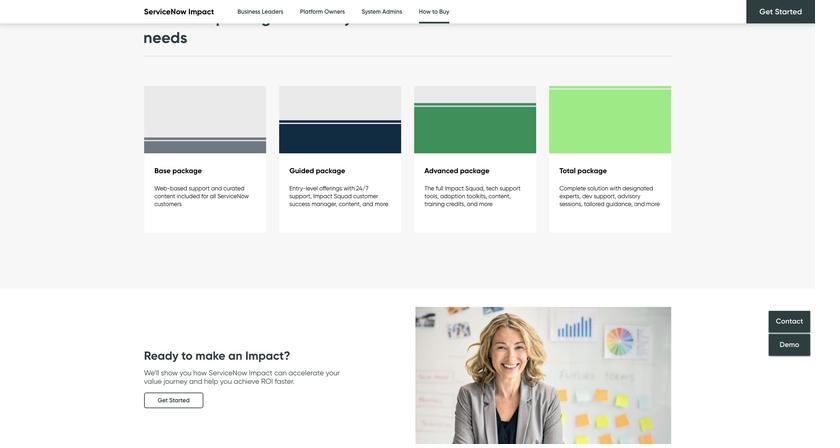 Task type: describe. For each thing, give the bounding box(es) containing it.
an
[[228, 348, 243, 363]]

all
[[210, 193, 216, 200]]

choose a package that fits your needs
[[143, 7, 376, 47]]

web-
[[154, 185, 170, 192]]

customers
[[154, 201, 182, 207]]

how
[[419, 8, 431, 15]]

package inside choose a package that fits your needs
[[216, 7, 280, 27]]

level
[[306, 185, 318, 192]]

support inside the full impact squad, tech support tools, adoption toolkits, content, training credits, and more
[[500, 185, 521, 192]]

success
[[290, 201, 310, 207]]

1 vertical spatial get started link
[[144, 393, 203, 408]]

squad
[[334, 193, 352, 200]]

more inside complete solution with designated experts, dev support, advisory sessions, tailored guidance, and more
[[647, 201, 660, 207]]

manager,
[[312, 201, 337, 207]]

base
[[154, 166, 171, 175]]

leaders
[[262, 8, 283, 15]]

and inside 'entry-level offerings with 24/7 support, impact squad customer success manager, content, and more'
[[363, 201, 374, 207]]

how
[[193, 369, 207, 377]]

sessions,
[[560, 201, 583, 207]]

complete solution with designated experts, dev support, advisory sessions, tailored guidance, and more
[[560, 185, 660, 207]]

started for the rightmost get started link
[[775, 7, 803, 16]]

designated
[[623, 185, 654, 192]]

fits
[[319, 7, 340, 27]]

business leaders link
[[238, 0, 283, 24]]

solution
[[588, 185, 609, 192]]

content, inside the full impact squad, tech support tools, adoption toolkits, content, training credits, and more
[[489, 193, 511, 200]]

system admins link
[[362, 0, 402, 24]]

more for advanced package
[[479, 201, 493, 207]]

a
[[202, 7, 212, 27]]

1 horizontal spatial you
[[220, 377, 232, 385]]

platform owners link
[[300, 0, 345, 24]]

we'll show you how servicenow impact can accelerate your value journey and help you achieve roi faster.
[[144, 369, 340, 385]]

impact inside we'll show you how servicenow impact can accelerate your value journey and help you achieve roi faster.
[[249, 369, 273, 377]]

advisory
[[618, 193, 641, 200]]

package for total package
[[578, 166, 607, 175]]

to for how
[[432, 8, 438, 15]]

to for ready
[[181, 348, 193, 363]]

roi
[[261, 377, 273, 385]]

total package
[[560, 166, 607, 175]]

content
[[154, 193, 175, 200]]

system
[[362, 8, 381, 15]]

needs
[[143, 28, 187, 47]]

full
[[436, 185, 444, 192]]

how to buy link
[[419, 0, 450, 25]]

package for advanced package
[[460, 166, 490, 175]]

help
[[204, 377, 218, 385]]

journey
[[164, 377, 188, 385]]

can
[[274, 369, 287, 377]]

and inside the full impact squad, tech support tools, adoption toolkits, content, training credits, and more
[[467, 201, 478, 207]]

offerings
[[319, 185, 342, 192]]

curated
[[223, 185, 245, 192]]

squad,
[[466, 185, 485, 192]]

training
[[425, 201, 445, 207]]

entry-
[[290, 185, 306, 192]]

value
[[144, 377, 162, 385]]

demo
[[780, 340, 800, 349]]

support, inside 'entry-level offerings with 24/7 support, impact squad customer success manager, content, and more'
[[290, 193, 312, 200]]

total
[[560, 166, 576, 175]]

accelerate
[[289, 369, 324, 377]]

support, inside complete solution with designated experts, dev support, advisory sessions, tailored guidance, and more
[[594, 193, 617, 200]]

impact?
[[245, 348, 290, 363]]

0 vertical spatial servicenow
[[144, 7, 187, 16]]

contact
[[776, 317, 804, 326]]

ready
[[144, 348, 179, 363]]

guided
[[290, 166, 314, 175]]

servicenow impact
[[144, 7, 214, 16]]

toolkits,
[[467, 193, 487, 200]]

get for the bottommost get started link
[[158, 397, 168, 404]]

support inside web-based support and curated content included for all servicenow customers
[[189, 185, 210, 192]]



Task type: locate. For each thing, give the bounding box(es) containing it.
24/7
[[356, 185, 369, 192]]

0 horizontal spatial get started link
[[144, 393, 203, 408]]

1 more from the left
[[375, 201, 389, 207]]

1 vertical spatial get
[[158, 397, 168, 404]]

started for the bottommost get started link
[[169, 397, 190, 404]]

servicenow inside we'll show you how servicenow impact can accelerate your value journey and help you achieve roi faster.
[[209, 369, 247, 377]]

0 vertical spatial get
[[760, 7, 773, 16]]

get started link
[[747, 0, 816, 23], [144, 393, 203, 408]]

0 vertical spatial get started
[[760, 7, 803, 16]]

guidance,
[[606, 201, 633, 207]]

2 support, from the left
[[594, 193, 617, 200]]

owners
[[325, 8, 345, 15]]

0 horizontal spatial get
[[158, 397, 168, 404]]

platform owners
[[300, 8, 345, 15]]

and down toolkits,
[[467, 201, 478, 207]]

and up all
[[211, 185, 222, 192]]

content, inside 'entry-level offerings with 24/7 support, impact squad customer success manager, content, and more'
[[339, 201, 361, 207]]

1 vertical spatial your
[[326, 369, 340, 377]]

buy
[[440, 8, 450, 15]]

business leaders
[[238, 8, 283, 15]]

your
[[344, 7, 376, 27], [326, 369, 340, 377]]

0 vertical spatial get started link
[[747, 0, 816, 23]]

guided package
[[290, 166, 345, 175]]

faster.
[[275, 377, 295, 385]]

0 vertical spatial your
[[344, 7, 376, 27]]

get started for the bottommost get started link
[[158, 397, 190, 404]]

1 support, from the left
[[290, 193, 312, 200]]

0 horizontal spatial content,
[[339, 201, 361, 207]]

servicenow down the an
[[209, 369, 247, 377]]

your right fits
[[344, 7, 376, 27]]

tools,
[[425, 193, 439, 200]]

to left buy
[[432, 8, 438, 15]]

1 horizontal spatial get started link
[[747, 0, 816, 23]]

tailored
[[584, 201, 605, 207]]

for
[[201, 193, 209, 200]]

servicenow
[[144, 7, 187, 16], [218, 193, 249, 200], [209, 369, 247, 377]]

1 support from the left
[[189, 185, 210, 192]]

more inside the full impact squad, tech support tools, adoption toolkits, content, training credits, and more
[[479, 201, 493, 207]]

package
[[216, 7, 280, 27], [173, 166, 202, 175], [316, 166, 345, 175], [460, 166, 490, 175], [578, 166, 607, 175]]

the full impact squad, tech support tools, adoption toolkits, content, training credits, and more
[[425, 185, 521, 207]]

0 horizontal spatial to
[[181, 348, 193, 363]]

your inside choose a package that fits your needs
[[344, 7, 376, 27]]

1 horizontal spatial get
[[760, 7, 773, 16]]

your right accelerate
[[326, 369, 340, 377]]

2 horizontal spatial more
[[647, 201, 660, 207]]

more
[[375, 201, 389, 207], [479, 201, 493, 207], [647, 201, 660, 207]]

with inside complete solution with designated experts, dev support, advisory sessions, tailored guidance, and more
[[610, 185, 621, 192]]

tech
[[486, 185, 498, 192]]

0 vertical spatial started
[[775, 7, 803, 16]]

demo link
[[769, 334, 811, 355]]

more inside 'entry-level offerings with 24/7 support, impact squad customer success manager, content, and more'
[[375, 201, 389, 207]]

support, down solution on the right top
[[594, 193, 617, 200]]

you left how on the bottom of page
[[180, 369, 192, 377]]

started
[[775, 7, 803, 16], [169, 397, 190, 404]]

advanced package
[[425, 166, 490, 175]]

0 horizontal spatial get started
[[158, 397, 190, 404]]

based
[[170, 185, 187, 192]]

1 horizontal spatial your
[[344, 7, 376, 27]]

0 horizontal spatial support
[[189, 185, 210, 192]]

1 vertical spatial to
[[181, 348, 193, 363]]

get for the rightmost get started link
[[760, 7, 773, 16]]

1 vertical spatial servicenow
[[218, 193, 249, 200]]

2 vertical spatial servicenow
[[209, 369, 247, 377]]

1 vertical spatial content,
[[339, 201, 361, 207]]

get started for the rightmost get started link
[[760, 7, 803, 16]]

1 horizontal spatial more
[[479, 201, 493, 207]]

customer
[[353, 193, 378, 200]]

with
[[344, 185, 355, 192], [610, 185, 621, 192]]

impact inside the full impact squad, tech support tools, adoption toolkits, content, training credits, and more
[[445, 185, 464, 192]]

system admins
[[362, 8, 402, 15]]

2 with from the left
[[610, 185, 621, 192]]

choose
[[143, 7, 198, 27]]

1 horizontal spatial content,
[[489, 193, 511, 200]]

support up for
[[189, 185, 210, 192]]

your inside we'll show you how servicenow impact can accelerate your value journey and help you achieve roi faster.
[[326, 369, 340, 377]]

and down advisory
[[634, 201, 645, 207]]

the
[[425, 185, 435, 192]]

get
[[760, 7, 773, 16], [158, 397, 168, 404]]

package for base package
[[173, 166, 202, 175]]

1 horizontal spatial with
[[610, 185, 621, 192]]

and left help
[[189, 377, 202, 385]]

package for guided package
[[316, 166, 345, 175]]

1 horizontal spatial started
[[775, 7, 803, 16]]

make
[[196, 348, 225, 363]]

2 more from the left
[[479, 201, 493, 207]]

experts,
[[560, 193, 581, 200]]

to
[[432, 8, 438, 15], [181, 348, 193, 363]]

achieve
[[234, 377, 260, 385]]

1 horizontal spatial get started
[[760, 7, 803, 16]]

support,
[[290, 193, 312, 200], [594, 193, 617, 200]]

3 more from the left
[[647, 201, 660, 207]]

1 horizontal spatial support
[[500, 185, 521, 192]]

web-based support and curated content included for all servicenow customers
[[154, 185, 249, 207]]

0 horizontal spatial with
[[344, 185, 355, 192]]

impact
[[188, 7, 214, 16], [445, 185, 464, 192], [313, 193, 333, 200], [249, 369, 273, 377]]

0 horizontal spatial support,
[[290, 193, 312, 200]]

servicenow down curated
[[218, 193, 249, 200]]

you
[[180, 369, 192, 377], [220, 377, 232, 385]]

how to buy
[[419, 8, 450, 15]]

and inside complete solution with designated experts, dev support, advisory sessions, tailored guidance, and more
[[634, 201, 645, 207]]

2 support from the left
[[500, 185, 521, 192]]

1 vertical spatial get started
[[158, 397, 190, 404]]

you right help
[[220, 377, 232, 385]]

and
[[211, 185, 222, 192], [363, 201, 374, 207], [467, 201, 478, 207], [634, 201, 645, 207], [189, 377, 202, 385]]

0 horizontal spatial more
[[375, 201, 389, 207]]

0 horizontal spatial started
[[169, 397, 190, 404]]

support, up success
[[290, 193, 312, 200]]

servicenow inside web-based support and curated content included for all servicenow customers
[[218, 193, 249, 200]]

that
[[284, 7, 315, 27]]

credits,
[[446, 201, 466, 207]]

with inside 'entry-level offerings with 24/7 support, impact squad customer success manager, content, and more'
[[344, 185, 355, 192]]

more for guided package
[[375, 201, 389, 207]]

servicenow up needs
[[144, 7, 187, 16]]

support right tech
[[500, 185, 521, 192]]

more down designated
[[647, 201, 660, 207]]

content, down squad
[[339, 201, 361, 207]]

to left the make
[[181, 348, 193, 363]]

included
[[177, 193, 200, 200]]

ready to make an impact?
[[144, 348, 290, 363]]

show
[[161, 369, 178, 377]]

with up squad
[[344, 185, 355, 192]]

platform
[[300, 8, 323, 15]]

content,
[[489, 193, 511, 200], [339, 201, 361, 207]]

complete
[[560, 185, 586, 192]]

1 horizontal spatial support,
[[594, 193, 617, 200]]

dev
[[583, 193, 593, 200]]

business
[[238, 8, 260, 15]]

more down customer
[[375, 201, 389, 207]]

1 vertical spatial started
[[169, 397, 190, 404]]

0 horizontal spatial you
[[180, 369, 192, 377]]

get started
[[760, 7, 803, 16], [158, 397, 190, 404]]

with up advisory
[[610, 185, 621, 192]]

and inside web-based support and curated content included for all servicenow customers
[[211, 185, 222, 192]]

advanced
[[425, 166, 459, 175]]

admins
[[383, 8, 402, 15]]

more down toolkits,
[[479, 201, 493, 207]]

and down customer
[[363, 201, 374, 207]]

content, down tech
[[489, 193, 511, 200]]

0 vertical spatial to
[[432, 8, 438, 15]]

impact inside 'entry-level offerings with 24/7 support, impact squad customer success manager, content, and more'
[[313, 193, 333, 200]]

adoption
[[441, 193, 465, 200]]

1 horizontal spatial to
[[432, 8, 438, 15]]

we'll
[[144, 369, 159, 377]]

base package
[[154, 166, 202, 175]]

1 with from the left
[[344, 185, 355, 192]]

and inside we'll show you how servicenow impact can accelerate your value journey and help you achieve roi faster.
[[189, 377, 202, 385]]

contact link
[[769, 311, 811, 332]]

0 vertical spatial content,
[[489, 193, 511, 200]]

0 horizontal spatial your
[[326, 369, 340, 377]]

entry-level offerings with 24/7 support, impact squad customer success manager, content, and more
[[290, 185, 389, 207]]



Task type: vqa. For each thing, say whether or not it's contained in the screenshot.
Process Optimization "link"
no



